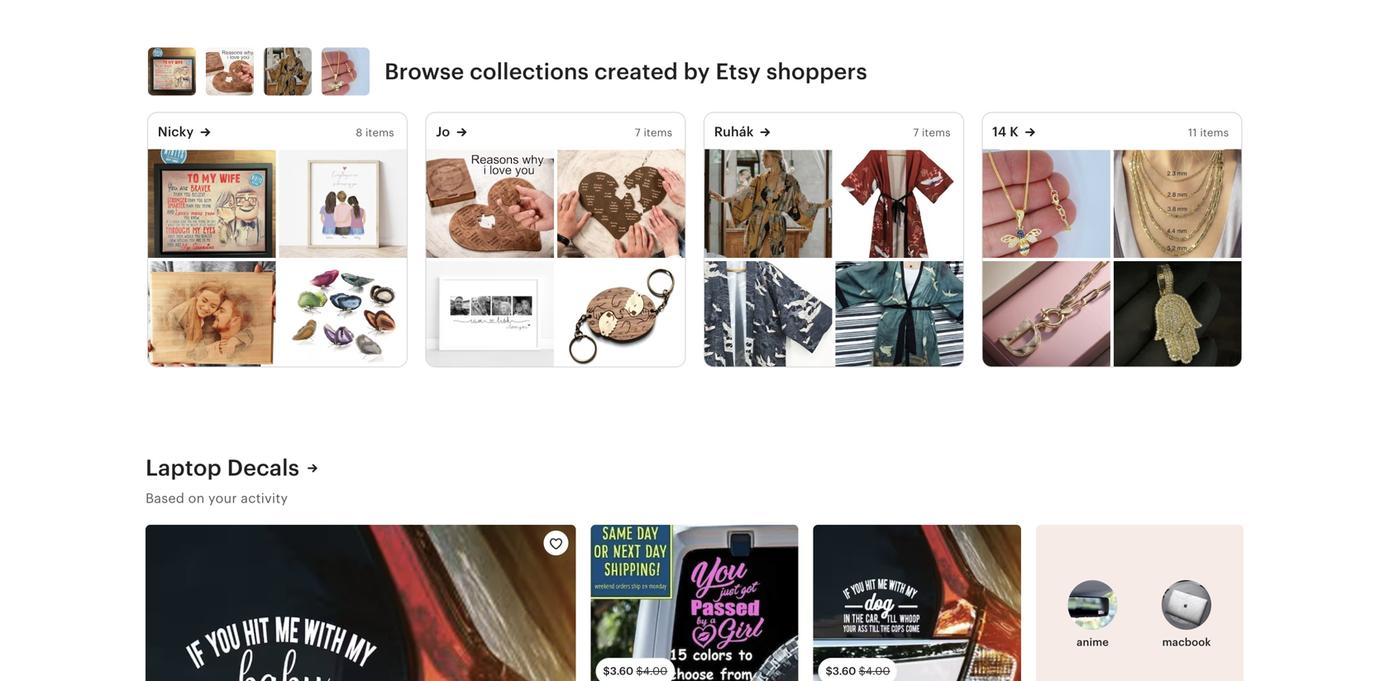 Task type: locate. For each thing, give the bounding box(es) containing it.
collections
[[470, 59, 589, 84]]

solid 14k bee charm pendant, hand set stone, italian made, black clear yellow stones, 14k diamond cut wheat chain, gift for bee lovers image
[[983, 149, 1111, 258]]

2 items from the left
[[644, 126, 673, 139]]

7 items left 14
[[913, 126, 951, 139]]

7
[[635, 126, 641, 139], [913, 126, 919, 139]]

items right "11"
[[1200, 126, 1229, 139]]

1 4.00 from the left
[[643, 665, 668, 678]]

2.3mm-5.2mm mirror shiny valentino link chain necklace for men women diamond cut valentino chain 16"-24" 14k yellow gold image
[[1114, 149, 1242, 258]]

7 for ruhák
[[913, 126, 919, 139]]

decals
[[227, 455, 300, 481]]

1 $ 3.60 $ 4.00 from the left
[[603, 665, 668, 678]]

4 items from the left
[[1200, 126, 1229, 139]]

2 $ 3.60 $ 4.00 from the left
[[826, 665, 890, 678]]

0 horizontal spatial 4.00
[[643, 665, 668, 678]]

2 7 items from the left
[[913, 126, 951, 139]]

2 7 from the left
[[913, 126, 919, 139]]

laptop
[[146, 455, 222, 481]]

1 horizontal spatial 7
[[913, 126, 919, 139]]

0 horizontal spatial $ 3.60 $ 4.00
[[603, 665, 668, 678]]

$ 3.60 $ 4.00
[[603, 665, 668, 678], [826, 665, 890, 678]]

3.60
[[610, 665, 634, 678], [833, 665, 856, 678]]

3 items from the left
[[922, 126, 951, 139]]

created
[[595, 59, 678, 84]]

7 items
[[635, 126, 673, 139], [913, 126, 951, 139]]

1 7 items from the left
[[635, 126, 673, 139]]

anime
[[1077, 636, 1109, 649]]

4.00
[[643, 665, 668, 678], [866, 665, 890, 678]]

items right 8
[[366, 126, 394, 139]]

0 horizontal spatial 7 items
[[635, 126, 673, 139]]

personalized gift, gift for her, anniversary gifts, anniversary gift for her, personalized gifts for her, girlfriend gift, gift for him image
[[426, 149, 554, 258]]

7 up kimono robe / kimono / kimono dress / japanese clothing / japanese kimono / robe / haori / aesthetic clothing image
[[913, 126, 919, 139]]

$
[[603, 665, 610, 678], [636, 665, 643, 678], [826, 665, 833, 678], [859, 665, 866, 678]]

shoppers
[[767, 59, 868, 84]]

1 3.60 from the left
[[610, 665, 634, 678]]

macbook link
[[1145, 581, 1229, 650]]

personalised picture collage memorable gift for partner, gift for him, gifts for her, engagement gift, wedding gift, christmas gift him her image
[[426, 261, 554, 370]]

personalized framed wall art for mom, mother's day gift from daughters, customizable mom art, mom birthday gift idea, mom and girls portrait image
[[279, 149, 407, 258]]

on
[[188, 491, 205, 506]]

japanese clothing / japanese kimono / kimono dress / man kimono / kimono robe image
[[704, 261, 832, 370]]

personalized gifts, anniversary gifts, girlfriend gift, personalized gifts for her, one year dating gift, christmas gifts image
[[557, 149, 685, 258]]

items left 14
[[922, 126, 951, 139]]

1 items from the left
[[366, 126, 394, 139]]

7 down the created
[[635, 126, 641, 139]]

0 horizontal spatial 7
[[635, 126, 641, 139]]

1 horizontal spatial $ 3.60 $ 4.00
[[826, 665, 890, 678]]

interlocking sea otter keychains - friendship or relationship matching wooden couple keychain set image
[[557, 261, 685, 370]]

macbook
[[1163, 636, 1211, 649]]

items
[[366, 126, 394, 139], [644, 126, 673, 139], [922, 126, 951, 139], [1200, 126, 1229, 139]]

laptop decals
[[146, 455, 300, 481]]

1 horizontal spatial 4.00
[[866, 665, 890, 678]]

2 4.00 from the left
[[866, 665, 890, 678]]

agate slice butterfly, home decor, boho decor, agate slice, butterfly wings, agate geode, gemstone butterfly, gemmartusa (bfly) image
[[279, 261, 407, 370]]

4.00 for "funny you just got passed by a girl kiss heart car window sticker decal you just got passed by a girl kiss lips heart decal sticker gift" image
[[643, 665, 668, 678]]

to my wife | to my wife gift image
[[148, 149, 276, 258]]

11
[[1188, 126, 1197, 139]]

etsy
[[716, 59, 761, 84]]

items down the created
[[644, 126, 673, 139]]

your
[[208, 491, 237, 506]]

0 horizontal spatial 3.60
[[610, 665, 634, 678]]

based
[[146, 491, 185, 506]]

jo
[[436, 124, 450, 139]]

based on your activity
[[146, 491, 288, 506]]

7 for jo
[[635, 126, 641, 139]]

7 items down the created
[[635, 126, 673, 139]]

items for nicky
[[366, 126, 394, 139]]

$ 3.60 $ 4.00 for the if you hit me with my dog in the car i'll whoop your ass till the cops come vinyl decal, funny dog mom car decal sticker image
[[826, 665, 890, 678]]

1 horizontal spatial 7 items
[[913, 126, 951, 139]]

1 7 from the left
[[635, 126, 641, 139]]

2 3.60 from the left
[[833, 665, 856, 678]]

1 horizontal spatial 3.60
[[833, 665, 856, 678]]



Task type: describe. For each thing, give the bounding box(es) containing it.
diamond hamsa pendant | 14k gold hamsa hand | hamsa charm | evil eye pendant | evil eye charm | protection pendant | hamsa jewelry gift image
[[1114, 261, 1242, 370]]

items for 14 k
[[1200, 126, 1229, 139]]

$ 3.60 $ 4.00 for "funny you just got passed by a girl kiss heart car window sticker decal you just got passed by a girl kiss lips heart decal sticker gift" image
[[603, 665, 668, 678]]

4.00 for the if you hit me with my dog in the car i'll whoop your ass till the cops come vinyl decal, funny dog mom car decal sticker image
[[866, 665, 890, 678]]

7 items for ruhák
[[913, 126, 951, 139]]

8
[[356, 126, 363, 139]]

ruhák
[[714, 124, 754, 139]]

by
[[684, 59, 710, 84]]

3.60 for "funny you just got passed by a girl kiss heart car window sticker decal you just got passed by a girl kiss lips heart decal sticker gift" image
[[610, 665, 634, 678]]

funny you just got passed by a girl kiss heart car window sticker decal you just got passed by a girl kiss lips heart decal sticker gift image
[[591, 525, 799, 681]]

14
[[993, 124, 1007, 139]]

14 k
[[993, 124, 1019, 139]]

browse
[[385, 59, 464, 84]]

initial letter necklace, 14k solid gold, diamond cut medallion pendant, christmas gift, valentines day gift, gift for her, anniversary image
[[983, 261, 1111, 370]]

items for ruhák
[[922, 126, 951, 139]]

2 $ from the left
[[636, 665, 643, 678]]

8 items
[[356, 126, 394, 139]]

items for jo
[[644, 126, 673, 139]]

browse collections created by etsy shoppers
[[385, 59, 868, 84]]

silk blend kimono robe boheme, gold plus size dressing gown woman, honeymoon lounge wear, luxury gift for mothers day, wife girlfriend mom image
[[704, 149, 832, 258]]

4 $ from the left
[[859, 665, 866, 678]]

activity
[[241, 491, 288, 506]]

kimono robe / kimono / kimono dress / japanese clothing / japanese kimono / robe / haori / aesthetic clothing image
[[836, 149, 963, 258]]

if you hit me with my baby in the car i'll whoop your ass till the cops come vinyl decal, funny mom car decal sticker, baby shower gifts image
[[146, 525, 576, 681]]

7 items for jo
[[635, 126, 673, 139]]

anime link
[[1051, 581, 1135, 650]]

custom photo on wood, engraved photo on wood with watercolor style, custom wall art, personalized portrait from photo as long distance gift. image
[[148, 261, 276, 370]]

laptop decals link
[[146, 454, 318, 483]]

k
[[1010, 124, 1019, 139]]

if you hit me with my dog in the car i'll whoop your ass till the cops come vinyl decal, funny dog mom car decal sticker image
[[813, 525, 1021, 681]]

3.60 for the if you hit me with my dog in the car i'll whoop your ass till the cops come vinyl decal, funny dog mom car decal sticker image
[[833, 665, 856, 678]]

kimono / kimono robe / japanese kimono / japanese clothing / kimono dress / kimono cardigan / japanese gifts image
[[836, 261, 963, 370]]

1 $ from the left
[[603, 665, 610, 678]]

11 items
[[1188, 126, 1229, 139]]

nicky
[[158, 124, 194, 139]]

3 $ from the left
[[826, 665, 833, 678]]



Task type: vqa. For each thing, say whether or not it's contained in the screenshot.
wedding
no



